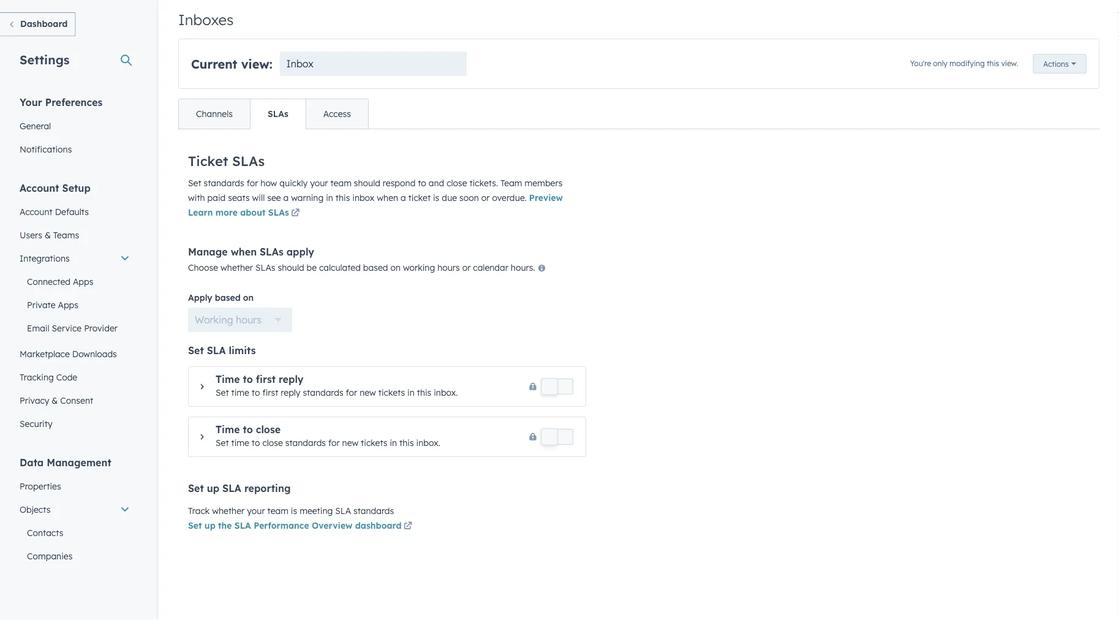 Task type: vqa. For each thing, say whether or not it's contained in the screenshot.
Apps corresponding to Private Apps
yes



Task type: locate. For each thing, give the bounding box(es) containing it.
1 horizontal spatial in
[[390, 438, 397, 449]]

tab list
[[178, 99, 369, 130]]

security link
[[12, 412, 137, 435]]

1 vertical spatial &
[[52, 395, 58, 406]]

time right caret icon
[[231, 388, 249, 398]]

& right users on the top of the page
[[45, 230, 51, 240]]

apps down integrations button
[[73, 276, 93, 287]]

inbox.
[[434, 388, 458, 398], [417, 438, 441, 449]]

set right caret icon
[[216, 388, 229, 398]]

0 vertical spatial on
[[391, 262, 401, 273]]

& for users
[[45, 230, 51, 240]]

consent
[[60, 395, 93, 406]]

preview button
[[529, 193, 563, 203]]

tracking code
[[20, 372, 77, 382]]

link opens in a new window image
[[291, 207, 300, 221]]

set inside time to close set time to close standards for new tickets in this inbox.
[[216, 438, 229, 449]]

set
[[188, 178, 201, 189], [188, 345, 204, 357], [216, 388, 229, 398], [216, 438, 229, 449], [188, 483, 204, 495], [188, 521, 202, 531]]

choose
[[188, 262, 218, 273]]

1 vertical spatial is
[[291, 506, 297, 517]]

1 vertical spatial in
[[408, 388, 415, 398]]

will
[[252, 193, 265, 203]]

learn
[[188, 207, 213, 218]]

apps
[[73, 276, 93, 287], [58, 299, 78, 310]]

link opens in a new window image
[[291, 210, 300, 218], [404, 520, 412, 534], [404, 523, 412, 531]]

new up time to close set time to close standards for new tickets in this inbox.
[[360, 388, 376, 398]]

1 vertical spatial inbox.
[[417, 438, 441, 449]]

0 vertical spatial or
[[482, 193, 490, 203]]

1 horizontal spatial team
[[331, 178, 352, 189]]

standards inside time to close set time to close standards for new tickets in this inbox.
[[285, 438, 326, 449]]

connected
[[27, 276, 70, 287]]

account up users on the top of the page
[[20, 206, 53, 217]]

slas left apply
[[260, 246, 284, 258]]

or inside the "set standards for how quickly your team should respond to and close tickets. team members with paid seats will see a warning in this inbox when a ticket is due soon or overdue. preview"
[[482, 193, 490, 203]]

1 horizontal spatial hours
[[438, 262, 460, 273]]

this inside the "set standards for how quickly your team should respond to and close tickets. team members with paid seats will see a warning in this inbox when a ticket is due soon or overdue. preview"
[[336, 193, 350, 203]]

track whether your team is meeting sla standards
[[188, 506, 394, 517]]

inbox. inside time to close set time to close standards for new tickets in this inbox.
[[417, 438, 441, 449]]

apps up service
[[58, 299, 78, 310]]

respond
[[383, 178, 416, 189]]

based right calculated
[[363, 262, 388, 273]]

account setup element
[[12, 181, 137, 435]]

standards
[[204, 178, 244, 189], [303, 388, 344, 398], [285, 438, 326, 449], [354, 506, 394, 517]]

1 horizontal spatial based
[[363, 262, 388, 273]]

0 horizontal spatial in
[[326, 193, 333, 203]]

2 horizontal spatial for
[[346, 388, 357, 398]]

working
[[403, 262, 435, 273]]

slas down view:
[[268, 109, 289, 120]]

1 horizontal spatial your
[[310, 178, 328, 189]]

set up with
[[188, 178, 201, 189]]

0 vertical spatial reply
[[279, 374, 304, 386]]

team up performance
[[268, 506, 289, 517]]

time right caret image
[[231, 438, 249, 449]]

you're only modifying this view.
[[911, 59, 1019, 68]]

time inside time to close set time to close standards for new tickets in this inbox.
[[216, 424, 240, 436]]

channels link
[[179, 100, 250, 129]]

1 vertical spatial based
[[215, 293, 241, 303]]

hours up limits at the bottom left of the page
[[236, 314, 262, 326]]

account defaults link
[[12, 200, 137, 223]]

your down reporting
[[247, 506, 265, 517]]

1 vertical spatial new
[[342, 438, 359, 449]]

0 horizontal spatial for
[[247, 178, 258, 189]]

up left the on the bottom of the page
[[205, 521, 216, 531]]

1 vertical spatial when
[[231, 246, 257, 258]]

0 horizontal spatial &
[[45, 230, 51, 240]]

in inside time to close set time to close standards for new tickets in this inbox.
[[390, 438, 397, 449]]

1 vertical spatial time
[[216, 424, 240, 436]]

whether down manage when slas apply
[[221, 262, 253, 273]]

1 horizontal spatial &
[[52, 395, 58, 406]]

set for set up the sla performance overview dashboard
[[188, 521, 202, 531]]

apply
[[188, 293, 212, 303]]

0 vertical spatial when
[[377, 193, 398, 203]]

setup
[[62, 182, 91, 194]]

should down apply
[[278, 262, 304, 273]]

should
[[354, 178, 381, 189], [278, 262, 304, 273]]

time inside time to first reply set time to first reply standards for new tickets in this inbox.
[[231, 388, 249, 398]]

1 horizontal spatial when
[[377, 193, 398, 203]]

is up the set up the sla performance overview dashboard
[[291, 506, 297, 517]]

tickets inside time to close set time to close standards for new tickets in this inbox.
[[361, 438, 388, 449]]

your inside the "set standards for how quickly your team should respond to and close tickets. team members with paid seats will see a warning in this inbox when a ticket is due soon or overdue. preview"
[[310, 178, 328, 189]]

hours inside popup button
[[236, 314, 262, 326]]

0 vertical spatial apps
[[73, 276, 93, 287]]

is inside the "set standards for how quickly your team should respond to and close tickets. team members with paid seats will see a warning in this inbox when a ticket is due soon or overdue. preview"
[[433, 193, 440, 203]]

this inside time to first reply set time to first reply standards for new tickets in this inbox.
[[417, 388, 432, 398]]

set up track
[[188, 483, 204, 495]]

0 horizontal spatial hours
[[236, 314, 262, 326]]

dashboard link
[[0, 12, 76, 36]]

in
[[326, 193, 333, 203], [408, 388, 415, 398], [390, 438, 397, 449]]

0 horizontal spatial on
[[243, 293, 254, 303]]

a down the respond
[[401, 193, 406, 203]]

dashboard
[[355, 521, 402, 531]]

time right caret icon
[[216, 374, 240, 386]]

users & teams link
[[12, 223, 137, 247]]

slas inside 'slas' link
[[268, 109, 289, 120]]

1 horizontal spatial a
[[401, 193, 406, 203]]

& right privacy
[[52, 395, 58, 406]]

management
[[47, 456, 111, 469]]

or down tickets. at the left top of page
[[482, 193, 490, 203]]

link opens in a new window image for learn more about slas
[[291, 210, 300, 218]]

1 vertical spatial hours
[[236, 314, 262, 326]]

new down time to first reply set time to first reply standards for new tickets in this inbox.
[[342, 438, 359, 449]]

1 vertical spatial account
[[20, 206, 53, 217]]

1 a from the left
[[284, 193, 289, 203]]

0 horizontal spatial should
[[278, 262, 304, 273]]

link opens in a new window image inside learn more about slas link
[[291, 210, 300, 218]]

team inside the "set standards for how quickly your team should respond to and close tickets. team members with paid seats will see a warning in this inbox when a ticket is due soon or overdue. preview"
[[331, 178, 352, 189]]

1 time from the top
[[216, 374, 240, 386]]

is left due
[[433, 193, 440, 203]]

time inside time to first reply set time to first reply standards for new tickets in this inbox.
[[216, 374, 240, 386]]

a
[[284, 193, 289, 203], [401, 193, 406, 203]]

for up time to close set time to close standards for new tickets in this inbox.
[[346, 388, 357, 398]]

or left calendar
[[463, 262, 471, 273]]

reporting
[[244, 483, 291, 495]]

2 a from the left
[[401, 193, 406, 203]]

on left working
[[391, 262, 401, 273]]

0 vertical spatial &
[[45, 230, 51, 240]]

1 vertical spatial your
[[247, 506, 265, 517]]

and
[[429, 178, 444, 189]]

working
[[195, 314, 233, 326]]

0 vertical spatial up
[[207, 483, 220, 495]]

when right manage
[[231, 246, 257, 258]]

1 vertical spatial time
[[231, 438, 249, 449]]

0 horizontal spatial new
[[342, 438, 359, 449]]

inboxes
[[178, 11, 234, 29]]

0 vertical spatial whether
[[221, 262, 253, 273]]

0 horizontal spatial or
[[463, 262, 471, 273]]

for inside time to close set time to close standards for new tickets in this inbox.
[[328, 438, 340, 449]]

0 vertical spatial is
[[433, 193, 440, 203]]

for inside time to first reply set time to first reply standards for new tickets in this inbox.
[[346, 388, 357, 398]]

0 vertical spatial time
[[216, 374, 240, 386]]

marketplace downloads
[[20, 348, 117, 359]]

for
[[247, 178, 258, 189], [346, 388, 357, 398], [328, 438, 340, 449]]

1 horizontal spatial new
[[360, 388, 376, 398]]

on
[[391, 262, 401, 273], [243, 293, 254, 303]]

apps for private apps
[[58, 299, 78, 310]]

1 vertical spatial apps
[[58, 299, 78, 310]]

whether
[[221, 262, 253, 273], [212, 506, 245, 517]]

contacts
[[27, 527, 63, 538]]

1 horizontal spatial should
[[354, 178, 381, 189]]

1 vertical spatial for
[[346, 388, 357, 398]]

access link
[[306, 100, 368, 129]]

2 vertical spatial in
[[390, 438, 397, 449]]

account up account defaults
[[20, 182, 59, 194]]

for down time to first reply set time to first reply standards for new tickets in this inbox.
[[328, 438, 340, 449]]

reply
[[279, 374, 304, 386], [281, 388, 301, 398]]

1 vertical spatial up
[[205, 521, 216, 531]]

ticket
[[188, 152, 228, 169]]

set right caret image
[[216, 438, 229, 449]]

set for set sla limits
[[188, 345, 204, 357]]

when down the respond
[[377, 193, 398, 203]]

1 horizontal spatial on
[[391, 262, 401, 273]]

0 vertical spatial should
[[354, 178, 381, 189]]

new
[[360, 388, 376, 398], [342, 438, 359, 449]]

your up warning
[[310, 178, 328, 189]]

tracking
[[20, 372, 54, 382]]

0 vertical spatial time
[[231, 388, 249, 398]]

integrations
[[20, 253, 70, 264]]

0 vertical spatial in
[[326, 193, 333, 203]]

hours right working
[[438, 262, 460, 273]]

whether up the on the bottom of the page
[[212, 506, 245, 517]]

tickets.
[[470, 178, 498, 189]]

1 vertical spatial team
[[268, 506, 289, 517]]

apply
[[287, 246, 314, 258]]

for up the will at the left top of the page
[[247, 178, 258, 189]]

up for sla
[[207, 483, 220, 495]]

set for set up sla reporting
[[188, 483, 204, 495]]

privacy & consent link
[[12, 389, 137, 412]]

track
[[188, 506, 210, 517]]

standards up paid in the left of the page
[[204, 178, 244, 189]]

2 time from the top
[[231, 438, 249, 449]]

time
[[216, 374, 240, 386], [216, 424, 240, 436]]

slas down see
[[268, 207, 289, 218]]

1 horizontal spatial for
[[328, 438, 340, 449]]

1 time from the top
[[231, 388, 249, 398]]

security
[[20, 418, 52, 429]]

& for privacy
[[52, 395, 58, 406]]

should up inbox
[[354, 178, 381, 189]]

2 time from the top
[[216, 424, 240, 436]]

set down working
[[188, 345, 204, 357]]

close
[[447, 178, 467, 189], [256, 424, 281, 436], [263, 438, 283, 449]]

privacy
[[20, 395, 49, 406]]

0 vertical spatial account
[[20, 182, 59, 194]]

2 account from the top
[[20, 206, 53, 217]]

team right quickly
[[331, 178, 352, 189]]

in inside time to first reply set time to first reply standards for new tickets in this inbox.
[[408, 388, 415, 398]]

to inside the "set standards for how quickly your team should respond to and close tickets. team members with paid seats will see a warning in this inbox when a ticket is due soon or overdue. preview"
[[418, 178, 426, 189]]

warning
[[291, 193, 324, 203]]

2 horizontal spatial in
[[408, 388, 415, 398]]

based up working hours
[[215, 293, 241, 303]]

team
[[501, 178, 523, 189]]

link opens in a new window image inside set up the sla performance overview dashboard link
[[404, 523, 412, 531]]

1 vertical spatial on
[[243, 293, 254, 303]]

users
[[20, 230, 42, 240]]

standards up time to close set time to close standards for new tickets in this inbox.
[[303, 388, 344, 398]]

set for set standards for how quickly your team should respond to and close tickets. team members with paid seats will see a warning in this inbox when a ticket is due soon or overdue. preview
[[188, 178, 201, 189]]

1 vertical spatial whether
[[212, 506, 245, 517]]

set down track
[[188, 521, 202, 531]]

0 vertical spatial for
[[247, 178, 258, 189]]

0 horizontal spatial a
[[284, 193, 289, 203]]

link opens in a new window image for set up the sla performance overview dashboard
[[404, 523, 412, 531]]

2 vertical spatial for
[[328, 438, 340, 449]]

limits
[[229, 345, 256, 357]]

tickets inside time to first reply set time to first reply standards for new tickets in this inbox.
[[379, 388, 405, 398]]

the
[[218, 521, 232, 531]]

whether for slas
[[221, 262, 253, 273]]

1 horizontal spatial or
[[482, 193, 490, 203]]

0 vertical spatial tickets
[[379, 388, 405, 398]]

a right see
[[284, 193, 289, 203]]

or
[[482, 193, 490, 203], [463, 262, 471, 273]]

account for account defaults
[[20, 206, 53, 217]]

on up working hours popup button
[[243, 293, 254, 303]]

should inside the "set standards for how quickly your team should respond to and close tickets. team members with paid seats will see a warning in this inbox when a ticket is due soon or overdue. preview"
[[354, 178, 381, 189]]

up up track
[[207, 483, 220, 495]]

ticket slas
[[188, 152, 265, 169]]

0 vertical spatial new
[[360, 388, 376, 398]]

when
[[377, 193, 398, 203], [231, 246, 257, 258]]

quickly
[[280, 178, 308, 189]]

0 vertical spatial inbox.
[[434, 388, 458, 398]]

actions
[[1044, 59, 1069, 69]]

data management element
[[12, 456, 137, 620]]

tickets
[[379, 388, 405, 398], [361, 438, 388, 449]]

inbox. inside time to first reply set time to first reply standards for new tickets in this inbox.
[[434, 388, 458, 398]]

1 vertical spatial tickets
[[361, 438, 388, 449]]

time right caret image
[[216, 424, 240, 436]]

see
[[267, 193, 281, 203]]

2 vertical spatial close
[[263, 438, 283, 449]]

0 vertical spatial close
[[447, 178, 467, 189]]

code
[[56, 372, 77, 382]]

standards up reporting
[[285, 438, 326, 449]]

team
[[331, 178, 352, 189], [268, 506, 289, 517]]

0 vertical spatial your
[[310, 178, 328, 189]]

set inside the "set standards for how quickly your team should respond to and close tickets. team members with paid seats will see a warning in this inbox when a ticket is due soon or overdue. preview"
[[188, 178, 201, 189]]

more
[[216, 207, 238, 218]]

1 account from the top
[[20, 182, 59, 194]]

email service provider link
[[12, 317, 137, 340]]

working hours
[[195, 314, 262, 326]]

1 horizontal spatial is
[[433, 193, 440, 203]]

caret image
[[201, 434, 204, 441]]

standards up dashboard
[[354, 506, 394, 517]]

data
[[20, 456, 44, 469]]

0 vertical spatial team
[[331, 178, 352, 189]]

sla
[[207, 345, 226, 357], [223, 483, 241, 495], [335, 506, 351, 517], [235, 521, 251, 531]]

set sla limits
[[188, 345, 256, 357]]



Task type: describe. For each thing, give the bounding box(es) containing it.
whether for your
[[212, 506, 245, 517]]

slas link
[[250, 100, 306, 129]]

objects button
[[12, 498, 137, 521]]

properties
[[20, 481, 61, 492]]

time for time to first reply
[[216, 374, 240, 386]]

integrations button
[[12, 247, 137, 270]]

channels
[[196, 109, 233, 120]]

companies
[[27, 551, 73, 561]]

view:
[[241, 56, 272, 72]]

actions button
[[1034, 54, 1087, 74]]

private apps link
[[12, 293, 137, 317]]

time for time to close
[[216, 424, 240, 436]]

paid
[[208, 193, 226, 203]]

data management
[[20, 456, 111, 469]]

overview
[[312, 521, 353, 531]]

objects
[[20, 504, 50, 515]]

you're
[[911, 59, 932, 68]]

0 horizontal spatial when
[[231, 246, 257, 258]]

time to close set time to close standards for new tickets in this inbox.
[[216, 424, 441, 449]]

set up the sla performance overview dashboard
[[188, 521, 402, 531]]

defaults
[[55, 206, 89, 217]]

your preferences element
[[12, 95, 137, 161]]

modifying
[[950, 59, 985, 68]]

this inside time to close set time to close standards for new tickets in this inbox.
[[400, 438, 414, 449]]

standards inside time to first reply set time to first reply standards for new tickets in this inbox.
[[303, 388, 344, 398]]

be
[[307, 262, 317, 273]]

when inside the "set standards for how quickly your team should respond to and close tickets. team members with paid seats will see a warning in this inbox when a ticket is due soon or overdue. preview"
[[377, 193, 398, 203]]

0 horizontal spatial is
[[291, 506, 297, 517]]

your preferences
[[20, 96, 103, 108]]

0 vertical spatial hours
[[438, 262, 460, 273]]

sla left limits at the bottom left of the page
[[207, 345, 226, 357]]

0 horizontal spatial based
[[215, 293, 241, 303]]

0 vertical spatial based
[[363, 262, 388, 273]]

general link
[[12, 114, 137, 138]]

soon
[[460, 193, 479, 203]]

privacy & consent
[[20, 395, 93, 406]]

companies link
[[12, 545, 137, 568]]

inbox
[[287, 58, 314, 70]]

contacts link
[[12, 521, 137, 545]]

ticket
[[409, 193, 431, 203]]

1 vertical spatial first
[[263, 388, 279, 398]]

slas up how at the left of page
[[232, 152, 265, 169]]

private apps
[[27, 299, 78, 310]]

1 vertical spatial or
[[463, 262, 471, 273]]

choose whether slas should be calculated based on working hours or calendar hours.
[[188, 262, 538, 273]]

members
[[525, 178, 563, 189]]

1 vertical spatial close
[[256, 424, 281, 436]]

properties link
[[12, 475, 137, 498]]

account for account setup
[[20, 182, 59, 194]]

up for the
[[205, 521, 216, 531]]

marketplace downloads link
[[12, 342, 137, 366]]

tab list containing channels
[[178, 99, 369, 130]]

hours.
[[511, 262, 535, 273]]

access
[[323, 109, 351, 120]]

inbox
[[353, 193, 375, 203]]

preferences
[[45, 96, 103, 108]]

time inside time to close set time to close standards for new tickets in this inbox.
[[231, 438, 249, 449]]

due
[[442, 193, 457, 203]]

marketplace
[[20, 348, 70, 359]]

slas down manage when slas apply
[[256, 262, 276, 273]]

sla right the on the bottom of the page
[[235, 521, 251, 531]]

meeting
[[300, 506, 333, 517]]

tracking code link
[[12, 366, 137, 389]]

view.
[[1002, 59, 1019, 68]]

current
[[191, 56, 237, 72]]

set inside time to first reply set time to first reply standards for new tickets in this inbox.
[[216, 388, 229, 398]]

account defaults
[[20, 206, 89, 217]]

provider
[[84, 323, 118, 333]]

caret image
[[201, 383, 204, 391]]

calculated
[[319, 262, 361, 273]]

connected apps link
[[12, 270, 137, 293]]

sla up overview at the bottom left of page
[[335, 506, 351, 517]]

current view:
[[191, 56, 272, 72]]

manage when slas apply
[[188, 246, 314, 258]]

overdue.
[[492, 193, 527, 203]]

seats
[[228, 193, 250, 203]]

your
[[20, 96, 42, 108]]

sla left reporting
[[223, 483, 241, 495]]

downloads
[[72, 348, 117, 359]]

notifications
[[20, 144, 72, 154]]

for inside the "set standards for how quickly your team should respond to and close tickets. team members with paid seats will see a warning in this inbox when a ticket is due soon or overdue. preview"
[[247, 178, 258, 189]]

email service provider
[[27, 323, 118, 333]]

close inside the "set standards for how quickly your team should respond to and close tickets. team members with paid seats will see a warning in this inbox when a ticket is due soon or overdue. preview"
[[447, 178, 467, 189]]

manage
[[188, 246, 228, 258]]

standards inside the "set standards for how quickly your team should respond to and close tickets. team members with paid seats will see a warning in this inbox when a ticket is due soon or overdue. preview"
[[204, 178, 244, 189]]

account setup
[[20, 182, 91, 194]]

with
[[188, 193, 205, 203]]

apps for connected apps
[[73, 276, 93, 287]]

0 vertical spatial first
[[256, 374, 276, 386]]

calendar
[[473, 262, 509, 273]]

working hours button
[[188, 308, 292, 332]]

1 vertical spatial reply
[[281, 388, 301, 398]]

set standards for how quickly your team should respond to and close tickets. team members with paid seats will see a warning in this inbox when a ticket is due soon or overdue. preview
[[188, 178, 563, 203]]

email
[[27, 323, 49, 333]]

0 horizontal spatial your
[[247, 506, 265, 517]]

new inside time to first reply set time to first reply standards for new tickets in this inbox.
[[360, 388, 376, 398]]

in inside the "set standards for how quickly your team should respond to and close tickets. team members with paid seats will see a warning in this inbox when a ticket is due soon or overdue. preview"
[[326, 193, 333, 203]]

1 vertical spatial should
[[278, 262, 304, 273]]

settings
[[20, 52, 70, 67]]

time to first reply set time to first reply standards for new tickets in this inbox.
[[216, 374, 458, 398]]

inbox button
[[280, 52, 467, 76]]

slas inside learn more about slas link
[[268, 207, 289, 218]]

performance
[[254, 521, 309, 531]]

notifications link
[[12, 138, 137, 161]]

new inside time to close set time to close standards for new tickets in this inbox.
[[342, 438, 359, 449]]

how
[[261, 178, 277, 189]]

0 horizontal spatial team
[[268, 506, 289, 517]]

learn more about slas link
[[188, 207, 302, 221]]



